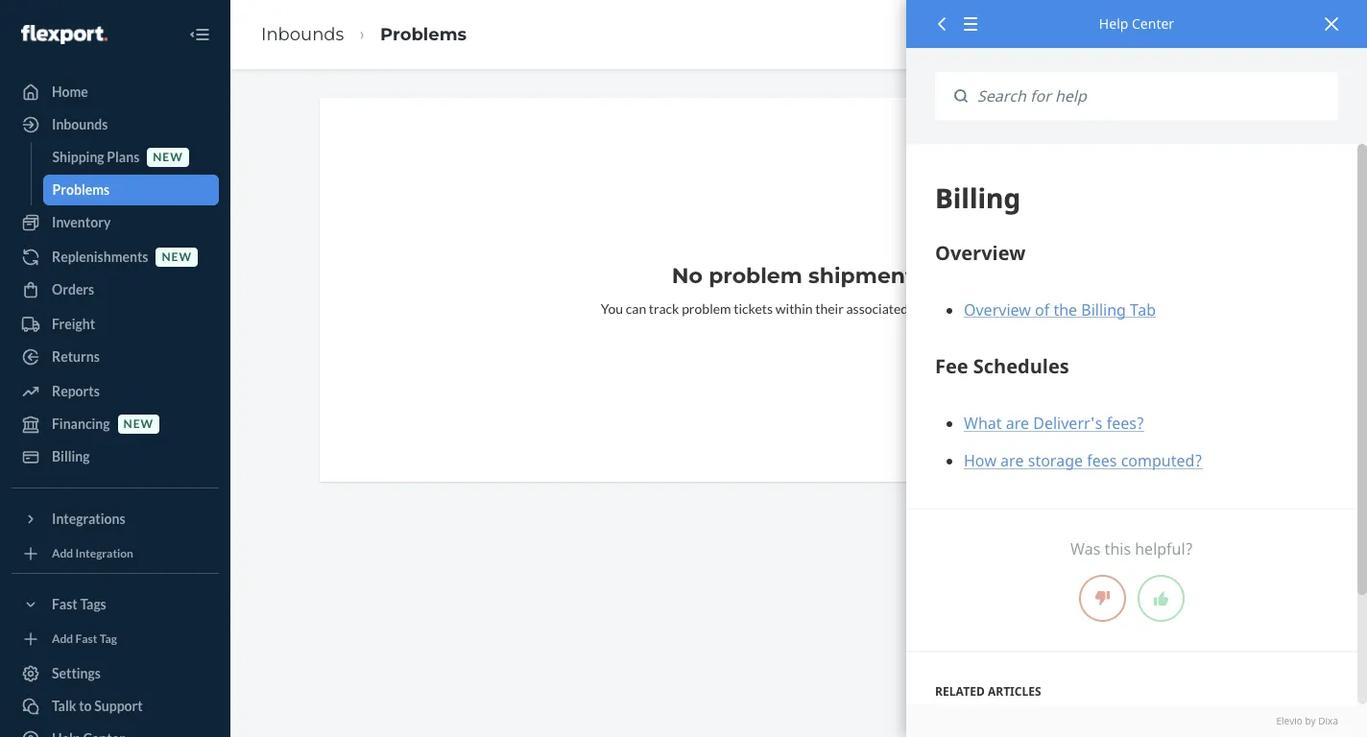 Task type: locate. For each thing, give the bounding box(es) containing it.
integrations
[[52, 511, 125, 527]]

tag
[[100, 632, 117, 647]]

1 add from the top
[[52, 547, 73, 561]]

billing
[[52, 448, 90, 465]]

add left integration
[[52, 547, 73, 561]]

0 vertical spatial problems link
[[380, 24, 467, 45]]

can
[[626, 300, 646, 317]]

was
[[1071, 539, 1101, 560]]

add up settings
[[52, 632, 73, 647]]

0 vertical spatial inbounds link
[[261, 24, 344, 45]]

support
[[94, 698, 143, 714]]

shipping plans
[[52, 149, 139, 165]]

add fast tag link
[[12, 628, 219, 651]]

elevio
[[1276, 714, 1303, 727]]

articles
[[988, 684, 1041, 700]]

related articles
[[935, 684, 1041, 700]]

1 vertical spatial add
[[52, 632, 73, 647]]

plans.
[[963, 300, 997, 317]]

0 vertical spatial add
[[52, 547, 73, 561]]

2 vertical spatial new
[[123, 417, 154, 431]]

orders
[[52, 281, 94, 298]]

1 vertical spatial problems link
[[43, 175, 219, 205]]

inbounds
[[261, 24, 344, 45], [52, 116, 108, 132]]

problems link inside breadcrumbs navigation
[[380, 24, 467, 45]]

center
[[1132, 14, 1174, 33]]

no
[[672, 263, 703, 289]]

problem
[[709, 263, 802, 289], [682, 300, 731, 317]]

problem down no
[[682, 300, 731, 317]]

fast tags
[[52, 596, 106, 612]]

elevio by dixa
[[1276, 714, 1338, 727]]

0 vertical spatial problems
[[380, 24, 467, 45]]

talk to support
[[52, 698, 143, 714]]

home link
[[12, 77, 219, 108]]

shipping
[[52, 149, 104, 165]]

1 horizontal spatial problems link
[[380, 24, 467, 45]]

home
[[52, 84, 88, 100]]

settings link
[[12, 659, 219, 689]]

breadcrumbs navigation
[[246, 6, 482, 63]]

new right plans
[[153, 150, 183, 165]]

fast
[[52, 596, 78, 612], [75, 632, 97, 647]]

problems inside breadcrumbs navigation
[[380, 24, 467, 45]]

0 horizontal spatial problems
[[52, 181, 110, 198]]

0 vertical spatial inbounds
[[261, 24, 344, 45]]

0 horizontal spatial inbounds link
[[12, 109, 219, 140]]

integration
[[75, 547, 133, 561]]

1 horizontal spatial problems
[[380, 24, 467, 45]]

0 vertical spatial new
[[153, 150, 183, 165]]

add fast tag
[[52, 632, 117, 647]]

related
[[935, 684, 985, 700]]

fast left tags
[[52, 596, 78, 612]]

inbounds link inside breadcrumbs navigation
[[261, 24, 344, 45]]

inventory
[[52, 214, 111, 230]]

close navigation image
[[188, 23, 211, 46]]

1 vertical spatial inbounds link
[[12, 109, 219, 140]]

inventory link
[[12, 207, 219, 238]]

returns
[[52, 348, 100, 365]]

was this helpful?
[[1071, 539, 1193, 560]]

fast left tag
[[75, 632, 97, 647]]

this
[[1105, 539, 1131, 560]]

freight
[[52, 316, 95, 332]]

new down the reports link
[[123, 417, 154, 431]]

add integration link
[[12, 542, 219, 565]]

fast tags button
[[12, 589, 219, 620]]

new for financing
[[123, 417, 154, 431]]

elevio by dixa link
[[935, 714, 1338, 728]]

1 vertical spatial new
[[162, 250, 192, 264]]

0 horizontal spatial problems link
[[43, 175, 219, 205]]

problem up "tickets" in the right top of the page
[[709, 263, 802, 289]]

no problem shipments
[[672, 263, 926, 289]]

inbounds link
[[261, 24, 344, 45], [12, 109, 219, 140]]

problems
[[380, 24, 467, 45], [52, 181, 110, 198]]

add
[[52, 547, 73, 561], [52, 632, 73, 647]]

track
[[649, 300, 679, 317]]

helpful?
[[1135, 539, 1193, 560]]

0 vertical spatial fast
[[52, 596, 78, 612]]

orders link
[[12, 275, 219, 305]]

1 horizontal spatial inbounds
[[261, 24, 344, 45]]

new up orders link
[[162, 250, 192, 264]]

problems link
[[380, 24, 467, 45], [43, 175, 219, 205]]

help center
[[1099, 14, 1174, 33]]

financing
[[52, 416, 110, 432]]

new
[[153, 150, 183, 165], [162, 250, 192, 264], [123, 417, 154, 431]]

new for replenishments
[[162, 250, 192, 264]]

dixa
[[1318, 714, 1338, 727]]

0 horizontal spatial inbounds
[[52, 116, 108, 132]]

1 horizontal spatial inbounds link
[[261, 24, 344, 45]]

2 add from the top
[[52, 632, 73, 647]]



Task type: describe. For each thing, give the bounding box(es) containing it.
inbounds inside breadcrumbs navigation
[[261, 24, 344, 45]]

tags
[[80, 596, 106, 612]]

reports
[[52, 383, 100, 399]]

settings
[[52, 665, 101, 682]]

their
[[815, 300, 844, 317]]

help
[[1099, 14, 1128, 33]]

billing link
[[12, 442, 219, 472]]

integrations button
[[12, 504, 219, 535]]

shipments
[[808, 263, 926, 289]]

add integration
[[52, 547, 133, 561]]

replenishments
[[52, 249, 148, 265]]

freight link
[[12, 309, 219, 340]]

returns link
[[12, 342, 219, 372]]

1 vertical spatial fast
[[75, 632, 97, 647]]

1 vertical spatial inbounds
[[52, 116, 108, 132]]

1 vertical spatial problem
[[682, 300, 731, 317]]

by
[[1305, 714, 1316, 727]]

reports link
[[12, 376, 219, 407]]

you
[[601, 300, 623, 317]]

0 vertical spatial problem
[[709, 263, 802, 289]]

add for add integration
[[52, 547, 73, 561]]

flexport logo image
[[21, 25, 107, 44]]

you can track problem tickets within their associated shipping plans.
[[601, 300, 997, 317]]

talk to support button
[[12, 691, 219, 722]]

talk
[[52, 698, 76, 714]]

shipping
[[911, 300, 960, 317]]

Search search field
[[968, 72, 1338, 120]]

1 vertical spatial problems
[[52, 181, 110, 198]]

new for shipping plans
[[153, 150, 183, 165]]

plans
[[107, 149, 139, 165]]

associated
[[846, 300, 908, 317]]

fast inside dropdown button
[[52, 596, 78, 612]]

within
[[776, 300, 813, 317]]

tickets
[[734, 300, 773, 317]]

to
[[79, 698, 92, 714]]

add for add fast tag
[[52, 632, 73, 647]]



Task type: vqa. For each thing, say whether or not it's contained in the screenshot.
topmost "problems"
yes



